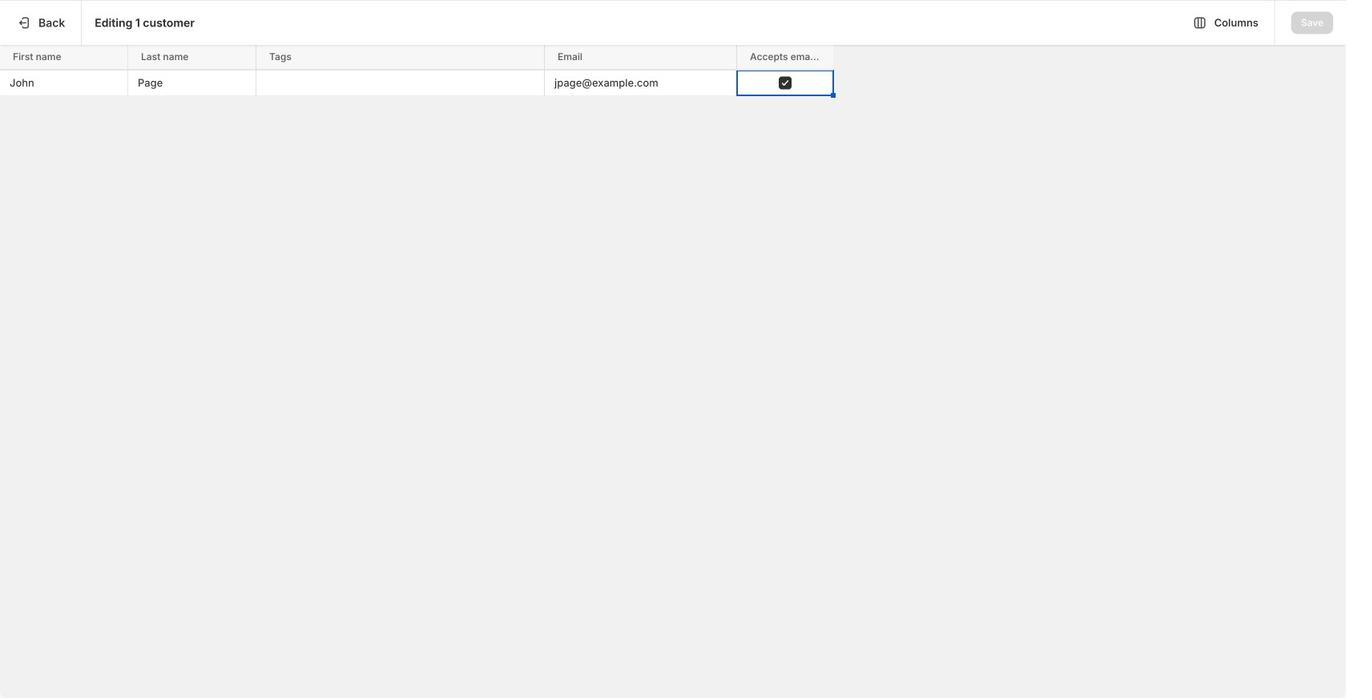 Task type: locate. For each thing, give the bounding box(es) containing it.
row inside editing 1 customer grid
[[0, 71, 836, 98]]

column header
[[0, 45, 131, 71], [128, 45, 259, 71], [256, 45, 547, 71], [545, 45, 740, 71], [737, 45, 837, 71]]

row
[[0, 45, 837, 71], [0, 71, 836, 98]]

1 row from the top
[[0, 45, 837, 71]]

cell
[[256, 71, 545, 96]]

3 column header from the left
[[256, 45, 547, 71]]

2 column header from the left
[[128, 45, 259, 71]]

shopify image
[[35, 16, 85, 32]]

4 column header from the left
[[545, 45, 740, 71]]

2 row from the top
[[0, 71, 836, 98]]

5 column header from the left
[[737, 45, 837, 71]]



Task type: describe. For each thing, give the bounding box(es) containing it.
1 column header from the left
[[0, 45, 131, 71]]

editing 1 customer grid
[[0, 45, 837, 98]]

cell inside editing 1 customer grid
[[256, 71, 545, 96]]



Task type: vqa. For each thing, say whether or not it's contained in the screenshot.
left bonus
no



